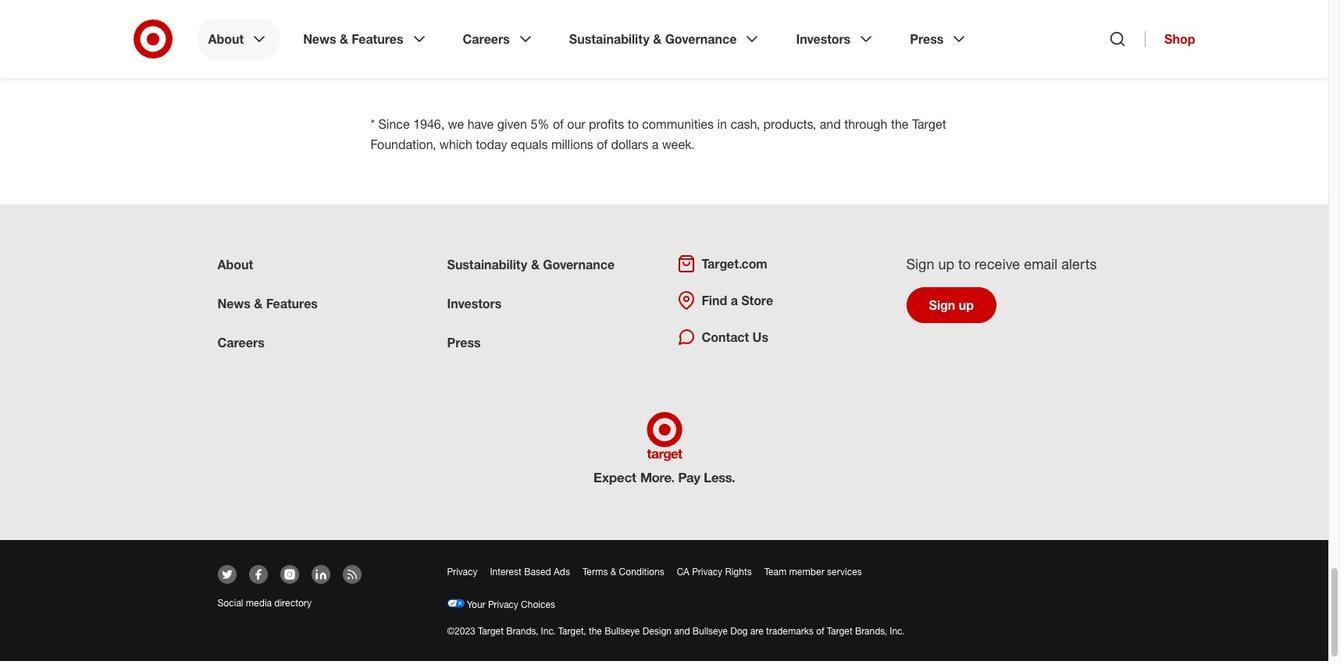 Task type: describe. For each thing, give the bounding box(es) containing it.
1 horizontal spatial target
[[827, 626, 853, 637]]

sign for sign up to receive email alerts
[[907, 255, 935, 272]]

trademarks
[[767, 626, 814, 637]]

careers for the topmost news & features link
[[463, 31, 510, 47]]

shop
[[1165, 31, 1196, 47]]

1 vertical spatial and
[[675, 626, 690, 637]]

contact us link
[[677, 328, 769, 347]]

team member services
[[765, 566, 863, 578]]

about for the topmost 'about' link
[[208, 31, 244, 47]]

*
[[371, 116, 375, 132]]

equals
[[511, 136, 548, 152]]

alerts
[[1062, 255, 1097, 272]]

sustainability for investors link associated with press link related to the topmost news & features link careers link sustainability & governance link
[[570, 31, 650, 47]]

week.
[[662, 136, 695, 152]]

design
[[643, 626, 672, 637]]

receive
[[975, 255, 1021, 272]]

social media directory link
[[218, 598, 312, 609]]

target inside * since 1946, we have given 5% of our profits to communities in cash, products, and through the target foundation, which today equals millions of dollars a week.
[[913, 116, 947, 132]]

are
[[751, 626, 764, 637]]

2 inc. from the left
[[890, 626, 905, 637]]

privacy for ca privacy rights
[[692, 566, 723, 578]]

social media directory
[[218, 598, 312, 609]]

1 vertical spatial about link
[[218, 257, 253, 272]]

us
[[753, 329, 769, 345]]

privacy link
[[447, 566, 478, 578]]

1 inc. from the left
[[541, 626, 556, 637]]

governance for the topmost news & features link
[[665, 31, 737, 47]]

target.com link
[[677, 254, 768, 273]]

based
[[524, 566, 551, 578]]

sustainability & governance link for investors link corresponding to the bottommost news & features link careers link's press link
[[447, 257, 615, 272]]

find a store link
[[677, 291, 774, 310]]

privacy for your privacy choices
[[488, 599, 519, 611]]

contact us
[[702, 329, 769, 345]]

news for the bottommost news & features link
[[218, 296, 251, 312]]

investors link for press link related to the topmost news & features link careers link
[[786, 19, 887, 59]]

we
[[448, 116, 464, 132]]

target.com
[[702, 256, 768, 272]]

news & features for the bottommost news & features link
[[218, 296, 318, 312]]

1 bullseye from the left
[[605, 626, 640, 637]]

services
[[828, 566, 863, 578]]

cash,
[[731, 116, 760, 132]]

in
[[718, 116, 727, 132]]

1 vertical spatial sustainability & governance
[[447, 257, 615, 272]]

team member services link
[[765, 566, 863, 578]]

dollars
[[611, 136, 649, 152]]

terms & conditions
[[583, 566, 665, 578]]

contact
[[702, 329, 749, 345]]

interest
[[490, 566, 522, 578]]

1946,
[[413, 116, 445, 132]]

your privacy choices link
[[447, 599, 556, 611]]

2 fill image from the left
[[252, 569, 265, 581]]

directory
[[275, 598, 312, 609]]

1 fill image from the left
[[221, 569, 233, 581]]

ca
[[677, 566, 690, 578]]

foundation,
[[371, 136, 436, 152]]

millions
[[552, 136, 594, 152]]

which
[[440, 136, 473, 152]]

target. expect more. pay less. image
[[594, 412, 735, 485]]

careers link for the bottommost news & features link
[[218, 335, 265, 351]]

sign up
[[929, 297, 974, 313]]

©2023
[[447, 626, 476, 637]]

0 vertical spatial sustainability & governance
[[570, 31, 737, 47]]

0 vertical spatial investors
[[797, 31, 851, 47]]

dog
[[731, 626, 748, 637]]

1 vertical spatial to
[[959, 255, 971, 272]]

news & features for the topmost news & features link
[[303, 31, 404, 47]]

products,
[[764, 116, 817, 132]]

press for press link related to the topmost news & features link careers link
[[910, 31, 944, 47]]

shop link
[[1146, 31, 1196, 47]]

press link for the topmost news & features link careers link
[[900, 19, 980, 59]]

social
[[218, 598, 243, 609]]

find
[[702, 293, 728, 308]]

interest based ads link
[[490, 566, 570, 578]]

press for the bottommost news & features link careers link's press link
[[447, 335, 481, 351]]

up for sign up to receive email alerts
[[939, 255, 955, 272]]

email
[[1025, 255, 1058, 272]]

©2023 target brands, inc. target, the bullseye design and bullseye dog are trademarks of target brands, inc.
[[447, 626, 905, 637]]

up for sign up
[[959, 297, 974, 313]]

terms
[[583, 566, 608, 578]]



Task type: vqa. For each thing, say whether or not it's contained in the screenshot.
400k+
no



Task type: locate. For each thing, give the bounding box(es) containing it.
0 horizontal spatial sustainability
[[447, 257, 528, 272]]

0 vertical spatial and
[[820, 116, 841, 132]]

communities
[[642, 116, 714, 132]]

1 vertical spatial press
[[447, 335, 481, 351]]

1 horizontal spatial sustainability
[[570, 31, 650, 47]]

0 vertical spatial press link
[[900, 19, 980, 59]]

1 horizontal spatial a
[[731, 293, 738, 308]]

store
[[742, 293, 774, 308]]

0 vertical spatial features
[[352, 31, 404, 47]]

1 horizontal spatial bullseye
[[693, 626, 728, 637]]

news & features
[[303, 31, 404, 47], [218, 296, 318, 312]]

1 vertical spatial of
[[597, 136, 608, 152]]

0 horizontal spatial governance
[[543, 257, 615, 272]]

1 horizontal spatial brands,
[[856, 626, 888, 637]]

and
[[820, 116, 841, 132], [675, 626, 690, 637]]

governance for the bottommost news & features link
[[543, 257, 615, 272]]

0 horizontal spatial inc.
[[541, 626, 556, 637]]

news inside news & features link
[[303, 31, 336, 47]]

careers
[[463, 31, 510, 47], [218, 335, 265, 351]]

0 vertical spatial news
[[303, 31, 336, 47]]

0 vertical spatial careers
[[463, 31, 510, 47]]

&
[[340, 31, 348, 47], [653, 31, 662, 47], [531, 257, 540, 272], [254, 296, 263, 312], [611, 566, 617, 578]]

about link
[[197, 19, 280, 59], [218, 257, 253, 272]]

target right the through
[[913, 116, 947, 132]]

up down the sign up to receive email alerts
[[959, 297, 974, 313]]

1 vertical spatial a
[[731, 293, 738, 308]]

0 vertical spatial about
[[208, 31, 244, 47]]

0 horizontal spatial press link
[[447, 335, 481, 351]]

1 horizontal spatial privacy
[[488, 599, 519, 611]]

investors
[[797, 31, 851, 47], [447, 296, 502, 312]]

0 vertical spatial news & features
[[303, 31, 404, 47]]

features
[[352, 31, 404, 47], [266, 296, 318, 312]]

fill image
[[315, 569, 327, 581]]

2 brands, from the left
[[856, 626, 888, 637]]

about
[[208, 31, 244, 47], [218, 257, 253, 272]]

0 vertical spatial sustainability & governance link
[[559, 19, 773, 59]]

0 horizontal spatial and
[[675, 626, 690, 637]]

find a store
[[702, 293, 774, 308]]

through
[[845, 116, 888, 132]]

a inside find a store link
[[731, 293, 738, 308]]

1 vertical spatial sign
[[929, 297, 956, 313]]

0 horizontal spatial bullseye
[[605, 626, 640, 637]]

1 horizontal spatial and
[[820, 116, 841, 132]]

up
[[939, 255, 955, 272], [959, 297, 974, 313]]

brands, down the 'your privacy choices'
[[507, 626, 539, 637]]

0 horizontal spatial privacy
[[447, 566, 478, 578]]

ca privacy rights link
[[677, 566, 752, 578]]

1 horizontal spatial careers
[[463, 31, 510, 47]]

your privacy choices
[[465, 599, 556, 611]]

press link for the bottommost news & features link careers link
[[447, 335, 481, 351]]

brands, down services
[[856, 626, 888, 637]]

1 vertical spatial news
[[218, 296, 251, 312]]

1 vertical spatial press link
[[447, 335, 481, 351]]

of right the trademarks
[[817, 626, 825, 637]]

1 vertical spatial news & features link
[[218, 296, 318, 312]]

3 fill image from the left
[[283, 569, 296, 581]]

1 horizontal spatial investors
[[797, 31, 851, 47]]

0 horizontal spatial target
[[478, 626, 504, 637]]

0 horizontal spatial press
[[447, 335, 481, 351]]

1 brands, from the left
[[507, 626, 539, 637]]

0 horizontal spatial a
[[652, 136, 659, 152]]

sustainability & governance
[[570, 31, 737, 47], [447, 257, 615, 272]]

1 vertical spatial news & features
[[218, 296, 318, 312]]

0 horizontal spatial fill image
[[221, 569, 233, 581]]

5%
[[531, 116, 550, 132]]

since
[[379, 116, 410, 132]]

have
[[468, 116, 494, 132]]

bullseye left design
[[605, 626, 640, 637]]

our
[[567, 116, 586, 132]]

1 vertical spatial the
[[589, 626, 602, 637]]

bullseye
[[605, 626, 640, 637], [693, 626, 728, 637]]

1 horizontal spatial fill image
[[252, 569, 265, 581]]

and left the through
[[820, 116, 841, 132]]

1 horizontal spatial to
[[959, 255, 971, 272]]

2 horizontal spatial of
[[817, 626, 825, 637]]

privacy up your
[[447, 566, 478, 578]]

sustainability & governance link
[[559, 19, 773, 59], [447, 257, 615, 272]]

press link
[[900, 19, 980, 59], [447, 335, 481, 351]]

1 horizontal spatial news
[[303, 31, 336, 47]]

news
[[303, 31, 336, 47], [218, 296, 251, 312]]

investors link for the bottommost news & features link careers link's press link
[[447, 296, 502, 312]]

a left the 'week.' on the top
[[652, 136, 659, 152]]

1 vertical spatial features
[[266, 296, 318, 312]]

0 vertical spatial sustainability
[[570, 31, 650, 47]]

0 horizontal spatial investors link
[[447, 296, 502, 312]]

0 horizontal spatial features
[[266, 296, 318, 312]]

careers link
[[452, 19, 546, 59], [218, 335, 265, 351]]

today
[[476, 136, 508, 152]]

careers link for the topmost news & features link
[[452, 19, 546, 59]]

inc.
[[541, 626, 556, 637], [890, 626, 905, 637]]

sign
[[907, 255, 935, 272], [929, 297, 956, 313]]

sign up the sign up
[[907, 255, 935, 272]]

0 vertical spatial about link
[[197, 19, 280, 59]]

the inside * since 1946, we have given 5% of our profits to communities in cash, products, and through the target foundation, which today equals millions of dollars a week.
[[891, 116, 909, 132]]

target
[[913, 116, 947, 132], [478, 626, 504, 637], [827, 626, 853, 637]]

0 horizontal spatial to
[[628, 116, 639, 132]]

0 vertical spatial careers link
[[452, 19, 546, 59]]

2 horizontal spatial target
[[913, 116, 947, 132]]

and inside * since 1946, we have given 5% of our profits to communities in cash, products, and through the target foundation, which today equals millions of dollars a week.
[[820, 116, 841, 132]]

0 vertical spatial press
[[910, 31, 944, 47]]

0 horizontal spatial up
[[939, 255, 955, 272]]

sign for sign up
[[929, 297, 956, 313]]

the
[[891, 116, 909, 132], [589, 626, 602, 637]]

1 vertical spatial investors link
[[447, 296, 502, 312]]

your
[[467, 599, 486, 611]]

governance
[[665, 31, 737, 47], [543, 257, 615, 272]]

2 bullseye from the left
[[693, 626, 728, 637]]

1 horizontal spatial investors link
[[786, 19, 887, 59]]

news for the topmost news & features link
[[303, 31, 336, 47]]

of left our
[[553, 116, 564, 132]]

target down "your privacy choices" link
[[478, 626, 504, 637]]

0 vertical spatial up
[[939, 255, 955, 272]]

to left receive
[[959, 255, 971, 272]]

bullseye left dog
[[693, 626, 728, 637]]

1 horizontal spatial press
[[910, 31, 944, 47]]

up up the sign up
[[939, 255, 955, 272]]

to up the dollars
[[628, 116, 639, 132]]

0 vertical spatial sign
[[907, 255, 935, 272]]

the right target,
[[589, 626, 602, 637]]

a inside * since 1946, we have given 5% of our profits to communities in cash, products, and through the target foundation, which today equals millions of dollars a week.
[[652, 136, 659, 152]]

terms & conditions link
[[583, 566, 665, 578]]

sign down the sign up to receive email alerts
[[929, 297, 956, 313]]

0 vertical spatial investors link
[[786, 19, 887, 59]]

profits
[[589, 116, 625, 132]]

1 vertical spatial sustainability
[[447, 257, 528, 272]]

sign up link
[[907, 287, 997, 323]]

0 vertical spatial governance
[[665, 31, 737, 47]]

2 horizontal spatial privacy
[[692, 566, 723, 578]]

a right find
[[731, 293, 738, 308]]

0 vertical spatial the
[[891, 116, 909, 132]]

sustainability
[[570, 31, 650, 47], [447, 257, 528, 272]]

rights
[[725, 566, 752, 578]]

the right the through
[[891, 116, 909, 132]]

1 vertical spatial sustainability & governance link
[[447, 257, 615, 272]]

to
[[628, 116, 639, 132], [959, 255, 971, 272]]

ca privacy rights
[[677, 566, 752, 578]]

given
[[498, 116, 527, 132]]

1 horizontal spatial of
[[597, 136, 608, 152]]

1 horizontal spatial careers link
[[452, 19, 546, 59]]

about inside 'about' link
[[208, 31, 244, 47]]

* since 1946, we have given 5% of our profits to communities in cash, products, and through the target foundation, which today equals millions of dollars a week.
[[371, 116, 947, 152]]

1 vertical spatial governance
[[543, 257, 615, 272]]

a
[[652, 136, 659, 152], [731, 293, 738, 308]]

2 horizontal spatial fill image
[[283, 569, 296, 581]]

target right the trademarks
[[827, 626, 853, 637]]

1 horizontal spatial press link
[[900, 19, 980, 59]]

fill image up media
[[252, 569, 265, 581]]

0 horizontal spatial careers link
[[218, 335, 265, 351]]

press inside press link
[[910, 31, 944, 47]]

0 horizontal spatial investors
[[447, 296, 502, 312]]

1 horizontal spatial governance
[[665, 31, 737, 47]]

investors link
[[786, 19, 887, 59], [447, 296, 502, 312]]

sustainability & governance link for investors link associated with press link related to the topmost news & features link careers link
[[559, 19, 773, 59]]

1 horizontal spatial features
[[352, 31, 404, 47]]

choices
[[521, 599, 556, 611]]

0 vertical spatial to
[[628, 116, 639, 132]]

media
[[246, 598, 272, 609]]

0 vertical spatial news & features link
[[292, 19, 440, 59]]

interest based ads
[[490, 566, 570, 578]]

about for bottommost 'about' link
[[218, 257, 253, 272]]

0 vertical spatial a
[[652, 136, 659, 152]]

2 vertical spatial of
[[817, 626, 825, 637]]

privacy right ca
[[692, 566, 723, 578]]

and right design
[[675, 626, 690, 637]]

1 vertical spatial careers
[[218, 335, 265, 351]]

of
[[553, 116, 564, 132], [597, 136, 608, 152], [817, 626, 825, 637]]

fill image up directory
[[283, 569, 296, 581]]

fill image up social
[[221, 569, 233, 581]]

0 vertical spatial of
[[553, 116, 564, 132]]

1 horizontal spatial inc.
[[890, 626, 905, 637]]

ads
[[554, 566, 570, 578]]

press
[[910, 31, 944, 47], [447, 335, 481, 351]]

features for the topmost news & features link
[[352, 31, 404, 47]]

0 horizontal spatial brands,
[[507, 626, 539, 637]]

1 horizontal spatial the
[[891, 116, 909, 132]]

fill image
[[221, 569, 233, 581], [252, 569, 265, 581], [283, 569, 296, 581]]

0 horizontal spatial of
[[553, 116, 564, 132]]

features for the bottommost news & features link
[[266, 296, 318, 312]]

member
[[790, 566, 825, 578]]

conditions
[[619, 566, 665, 578]]

privacy
[[447, 566, 478, 578], [692, 566, 723, 578], [488, 599, 519, 611]]

brands,
[[507, 626, 539, 637], [856, 626, 888, 637]]

0 horizontal spatial news
[[218, 296, 251, 312]]

to inside * since 1946, we have given 5% of our profits to communities in cash, products, and through the target foundation, which today equals millions of dollars a week.
[[628, 116, 639, 132]]

1 vertical spatial up
[[959, 297, 974, 313]]

privacy right your
[[488, 599, 519, 611]]

news & features link
[[292, 19, 440, 59], [218, 296, 318, 312]]

careers for the bottommost news & features link
[[218, 335, 265, 351]]

sustainability for investors link corresponding to the bottommost news & features link careers link's press link's sustainability & governance link
[[447, 257, 528, 272]]

of down profits at top
[[597, 136, 608, 152]]

1 vertical spatial careers link
[[218, 335, 265, 351]]

1 vertical spatial about
[[218, 257, 253, 272]]

sign up to receive email alerts
[[907, 255, 1097, 272]]

1 vertical spatial investors
[[447, 296, 502, 312]]

team
[[765, 566, 787, 578]]

1 horizontal spatial up
[[959, 297, 974, 313]]

0 horizontal spatial the
[[589, 626, 602, 637]]

target,
[[559, 626, 586, 637]]

0 horizontal spatial careers
[[218, 335, 265, 351]]



